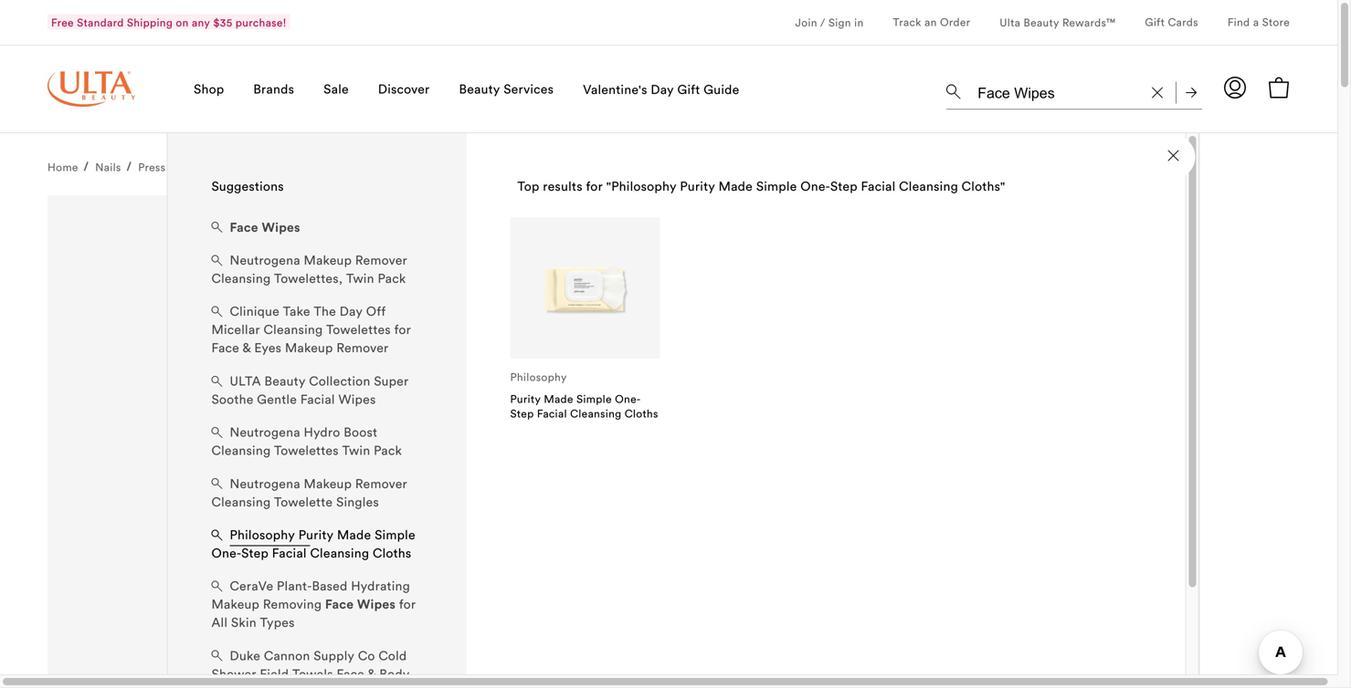 Task type: describe. For each thing, give the bounding box(es) containing it.
take
[[283, 304, 310, 320]]

hydrating
[[351, 579, 410, 595]]

cards
[[1168, 15, 1199, 29]]

micellar
[[212, 322, 260, 338]]

2 nails from the left
[[187, 160, 213, 174]]

cold
[[379, 648, 407, 665]]

store
[[1262, 15, 1290, 29]]

order
[[940, 15, 971, 29]]

philosophy purity made simple one- step facial cleansing cloths
[[510, 370, 658, 421]]

track an order link
[[893, 15, 971, 32]]

neutrogena for towelettes
[[230, 425, 300, 441]]

shipping
[[127, 16, 173, 29]]

made for philosophy purity made simple one- step facial cleansing cloths
[[544, 392, 574, 406]]

valentine's day gift guide
[[583, 81, 740, 98]]

wipes up neutrogena makeup remover cleansing towelettes, twin pack
[[262, 219, 300, 236]]

rewards™
[[1063, 16, 1116, 29]]

for inside the clinique take the day off micellar cleansing towelettes for face & eyes makeup remover
[[394, 322, 411, 338]]

duke cannon supply co cold shower field towels face & body wipes link
[[212, 647, 422, 689]]

shop button
[[194, 45, 224, 133]]

face down based
[[325, 597, 354, 613]]

eyes
[[254, 340, 282, 357]]

neutrogena hydro boost cleansing towelettes twin pack link
[[212, 424, 422, 463]]

back to top image
[[1276, 612, 1290, 626]]

hydro
[[304, 425, 340, 441]]

cleansing inside the clinique take the day off micellar cleansing towelettes for face & eyes makeup remover
[[264, 322, 323, 338]]

on
[[176, 16, 189, 29]]

1 horizontal spatial gift
[[1145, 15, 1165, 29]]

sale
[[324, 81, 349, 97]]

off
[[366, 304, 386, 320]]

towelette
[[274, 494, 333, 511]]

wipes inside ulta beauty collection super soothe gentle facial wipes
[[338, 391, 376, 408]]

cannon
[[264, 648, 310, 665]]

a
[[1253, 15, 1259, 29]]

neutrogena makeup remover cleansing towelettes, twin pack link
[[212, 251, 422, 291]]

field
[[260, 666, 289, 683]]

clinique take the day off micellar cleansing towelettes for face & eyes makeup remover
[[212, 304, 411, 357]]

1 nails from the left
[[95, 160, 121, 174]]

face inside the clinique take the day off micellar cleansing towelettes for face & eyes makeup remover
[[212, 340, 239, 357]]

philosophy purity made simple one-step facial cleansing cloths
[[212, 527, 416, 562]]

neutrogena for towelettes,
[[230, 252, 300, 269]]

towelettes,
[[274, 270, 343, 287]]

day inside the clinique take the day off micellar cleansing towelettes for face & eyes makeup remover
[[340, 304, 363, 320]]

top
[[518, 178, 540, 195]]

wipes down "hydrating"
[[357, 597, 396, 613]]

neutrogena makeup remover cleansing towelette singles link
[[212, 475, 422, 515]]

neutrogena for towelette
[[230, 476, 300, 492]]

based
[[312, 579, 348, 595]]

find
[[1228, 15, 1250, 29]]

free
[[51, 16, 74, 29]]

brands
[[253, 81, 294, 97]]

remover for neutrogena makeup remover cleansing towelettes, twin pack
[[355, 252, 407, 269]]

facial for ulta beauty collection super soothe gentle facial wipes
[[300, 391, 335, 408]]

find a store link
[[1228, 15, 1290, 32]]

cleansing inside philosophy purity made simple one-step facial cleansing cloths
[[310, 545, 369, 562]]

philosophy purity made simple one-step facial cleansing cloths link
[[212, 526, 422, 566]]

/
[[821, 16, 826, 29]]

guide
[[704, 81, 740, 98]]

the
[[314, 304, 336, 320]]

discover
[[378, 81, 430, 97]]

0 items in bag image
[[1268, 77, 1290, 98]]

any
[[192, 16, 210, 29]]

top results for "philosophy purity made simple one-step facial cleansing cloths"
[[518, 178, 1006, 195]]

2 horizontal spatial purity
[[680, 178, 715, 195]]

sale button
[[324, 45, 349, 133]]

remover for neutrogena makeup remover cleansing towelette singles
[[355, 476, 407, 492]]

step for philosophy purity made simple one-step facial cleansing cloths
[[241, 545, 269, 562]]

track
[[893, 15, 922, 29]]

neutrogena makeup remover cleansing towelette singles
[[212, 476, 407, 511]]

neutrogena hydro boost cleansing towelettes twin pack
[[212, 425, 402, 459]]

twin for remover
[[346, 270, 374, 287]]

press on nails
[[138, 160, 213, 174]]

removing
[[263, 597, 322, 613]]

clear search image
[[1152, 87, 1163, 98]]

singles
[[336, 494, 379, 511]]

pack for boost
[[374, 443, 402, 459]]

sign
[[829, 16, 851, 29]]

simple for philosophy purity made simple one-step facial cleansing cloths
[[375, 527, 416, 544]]

one- for philosophy purity made simple one-step facial cleansing cloths
[[212, 545, 241, 562]]

plant-
[[277, 579, 312, 595]]

join / sign in button
[[795, 0, 864, 45]]

ulta beauty collection super soothe gentle facial wipes link
[[212, 372, 422, 412]]

clinique
[[230, 304, 280, 320]]

purity for philosophy purity made simple one-step facial cleansing cloths
[[299, 527, 334, 544]]

2 horizontal spatial one-
[[801, 178, 830, 195]]

cleansing inside neutrogena makeup remover cleansing towelette singles
[[212, 494, 271, 511]]

cloths for philosophy purity made simple one-step facial cleansing cloths
[[373, 545, 412, 562]]

log in to your ulta account image
[[1224, 77, 1246, 99]]

cloths for philosophy purity made simple one- step facial cleansing cloths
[[625, 407, 658, 421]]

gift inside valentine's day gift guide 'link'
[[678, 81, 700, 98]]

collection
[[309, 373, 371, 390]]

summary
[[781, 654, 875, 682]]

types
[[260, 615, 295, 632]]

suggestions
[[212, 178, 284, 195]]

step for philosophy purity made simple one- step facial cleansing cloths
[[510, 407, 534, 421]]

close image
[[1168, 150, 1179, 161]]



Task type: locate. For each thing, give the bounding box(es) containing it.
boost
[[344, 425, 378, 441]]

face
[[230, 219, 258, 236], [212, 340, 239, 357], [325, 597, 354, 613], [337, 666, 365, 683]]

0 vertical spatial beauty
[[1024, 16, 1060, 29]]

2 horizontal spatial step
[[830, 178, 858, 195]]

cerave plant-based hydrating makeup removing
[[212, 579, 410, 613]]

1 vertical spatial purity
[[510, 392, 541, 406]]

0 horizontal spatial &
[[242, 340, 251, 357]]

0 vertical spatial towelettes
[[326, 322, 391, 338]]

0 vertical spatial pack
[[378, 270, 406, 287]]

2 horizontal spatial simple
[[756, 178, 797, 195]]

cerave
[[230, 579, 273, 595]]

0 horizontal spatial cloths
[[373, 545, 412, 562]]

face wipes link
[[212, 218, 300, 240]]

makeup inside neutrogena makeup remover cleansing towelettes, twin pack
[[304, 252, 352, 269]]

facial inside philosophy purity made simple one- step facial cleansing cloths
[[537, 407, 567, 421]]

submit image
[[1186, 87, 1197, 98]]

ulta
[[1000, 16, 1021, 29]]

wipes inside duke cannon supply co cold shower field towels face & body wipes
[[212, 685, 249, 689]]

glamnetic siren press-on nails #2 image
[[48, 196, 662, 689]]

face wipes down "hydrating"
[[325, 597, 396, 613]]

0 horizontal spatial purity
[[299, 527, 334, 544]]

0 vertical spatial step
[[830, 178, 858, 195]]

face inside duke cannon supply co cold shower field towels face & body wipes
[[337, 666, 365, 683]]

one- inside philosophy purity made simple one-step facial cleansing cloths
[[212, 545, 241, 562]]

0 horizontal spatial philosophy
[[230, 527, 295, 544]]

"philosophy
[[606, 178, 677, 195]]

all
[[212, 615, 228, 632]]

cloths
[[625, 407, 658, 421], [373, 545, 412, 562]]

ulta beauty collection super soothe gentle facial wipes
[[212, 373, 409, 408]]

0 vertical spatial cloths
[[625, 407, 658, 421]]

Search products and more search field
[[976, 73, 1141, 105]]

1 horizontal spatial cloths
[[625, 407, 658, 421]]

1 horizontal spatial philosophy
[[510, 370, 567, 384]]

towelettes inside the neutrogena hydro boost cleansing towelettes twin pack
[[274, 443, 339, 459]]

0 vertical spatial purity
[[680, 178, 715, 195]]

0 horizontal spatial beauty
[[264, 373, 306, 390]]

2 horizontal spatial made
[[719, 178, 753, 195]]

beauty services
[[459, 81, 554, 97]]

2 vertical spatial neutrogena
[[230, 476, 300, 492]]

beauty for ulta beauty collection super soothe gentle facial wipes
[[264, 373, 306, 390]]

2 vertical spatial remover
[[355, 476, 407, 492]]

2 vertical spatial for
[[399, 597, 416, 613]]

for right the "results"
[[586, 178, 603, 195]]

day left off
[[340, 304, 363, 320]]

1 horizontal spatial beauty
[[459, 81, 500, 97]]

remover up off
[[355, 252, 407, 269]]

gift left guide
[[678, 81, 700, 98]]

twin up off
[[346, 270, 374, 287]]

beauty
[[1024, 16, 1060, 29], [459, 81, 500, 97], [264, 373, 306, 390]]

valentine's day gift guide link
[[583, 81, 740, 100]]

0 vertical spatial simple
[[756, 178, 797, 195]]

neutrogena down face wipes link
[[230, 252, 300, 269]]

0 horizontal spatial one-
[[212, 545, 241, 562]]

neutrogena makeup remover cleansing towelettes, twin pack
[[212, 252, 407, 287]]

neutrogena down "gentle"
[[230, 425, 300, 441]]

facial
[[861, 178, 896, 195], [300, 391, 335, 408], [537, 407, 567, 421], [272, 545, 307, 562]]

$35
[[213, 16, 233, 29]]

made
[[719, 178, 753, 195], [544, 392, 574, 406], [337, 527, 371, 544]]

towelettes down hydro on the bottom
[[274, 443, 339, 459]]

makeup inside cerave plant-based hydrating makeup removing
[[212, 597, 260, 613]]

0 horizontal spatial face wipes
[[230, 219, 300, 236]]

remover inside neutrogena makeup remover cleansing towelette singles
[[355, 476, 407, 492]]

2 vertical spatial beauty
[[264, 373, 306, 390]]

gift cards link
[[1145, 15, 1199, 32]]

free standard shipping on any $35 purchase!
[[51, 16, 287, 29]]

0 vertical spatial day
[[651, 81, 674, 98]]

standard
[[77, 16, 124, 29]]

face down suggestions at the left top of page
[[230, 219, 258, 236]]

gift left "cards"
[[1145, 15, 1165, 29]]

1 vertical spatial &
[[367, 666, 376, 683]]

results
[[543, 178, 583, 195]]

1 vertical spatial day
[[340, 304, 363, 320]]

1 vertical spatial twin
[[342, 443, 370, 459]]

purity made simple one-step facial cleansing cloths image
[[540, 243, 630, 333]]

towelettes inside the clinique take the day off micellar cleansing towelettes for face & eyes makeup remover
[[326, 322, 391, 338]]

towelettes
[[326, 322, 391, 338], [274, 443, 339, 459]]

1 horizontal spatial simple
[[577, 392, 612, 406]]

0 vertical spatial one-
[[801, 178, 830, 195]]

0 vertical spatial made
[[719, 178, 753, 195]]

& inside the clinique take the day off micellar cleansing towelettes for face & eyes makeup remover
[[242, 340, 251, 357]]

remover inside neutrogena makeup remover cleansing towelettes, twin pack
[[355, 252, 407, 269]]

in
[[854, 16, 864, 29]]

press
[[138, 160, 166, 174]]

co
[[358, 648, 375, 665]]

ulta
[[230, 373, 261, 390]]

0 vertical spatial neutrogena
[[230, 252, 300, 269]]

1 horizontal spatial purity
[[510, 392, 541, 406]]

purity inside philosophy purity made simple one-step facial cleansing cloths
[[299, 527, 334, 544]]

join / sign in
[[795, 16, 864, 29]]

3 neutrogena from the top
[[230, 476, 300, 492]]

made for philosophy purity made simple one-step facial cleansing cloths
[[337, 527, 371, 544]]

1 vertical spatial pack
[[374, 443, 402, 459]]

go to ulta beauty homepage image
[[48, 71, 135, 107]]

1 vertical spatial towelettes
[[274, 443, 339, 459]]

for all skin types
[[212, 597, 416, 632]]

twin inside the neutrogena hydro boost cleansing towelettes twin pack
[[342, 443, 370, 459]]

skin
[[231, 615, 257, 632]]

philosophy for philosophy purity made simple one-step facial cleansing cloths
[[230, 527, 295, 544]]

clinique take the day off micellar cleansing towelettes for face & eyes makeup remover link
[[212, 303, 422, 361]]

2 vertical spatial simple
[[375, 527, 416, 544]]

brands button
[[253, 45, 294, 133]]

beauty for ulta beauty rewards™
[[1024, 16, 1060, 29]]

cleansing inside neutrogena makeup remover cleansing towelettes, twin pack
[[212, 270, 271, 287]]

beauty inside "button"
[[1024, 16, 1060, 29]]

0 horizontal spatial day
[[340, 304, 363, 320]]

wipes down collection
[[338, 391, 376, 408]]

shower
[[212, 666, 256, 683]]

ulta beauty rewards™
[[1000, 16, 1116, 29]]

makeup up skin
[[212, 597, 260, 613]]

1 horizontal spatial day
[[651, 81, 674, 98]]

1 horizontal spatial made
[[544, 392, 574, 406]]

gift cards
[[1145, 15, 1199, 29]]

one-
[[801, 178, 830, 195], [615, 392, 641, 406], [212, 545, 241, 562]]

discover button
[[378, 45, 430, 133]]

& down co
[[367, 666, 376, 683]]

for up super
[[394, 322, 411, 338]]

0 vertical spatial twin
[[346, 270, 374, 287]]

supply
[[314, 648, 355, 665]]

1 vertical spatial neutrogena
[[230, 425, 300, 441]]

1 vertical spatial gift
[[678, 81, 700, 98]]

1 horizontal spatial &
[[367, 666, 376, 683]]

step inside philosophy purity made simple one-step facial cleansing cloths
[[241, 545, 269, 562]]

purity
[[680, 178, 715, 195], [510, 392, 541, 406], [299, 527, 334, 544]]

2 vertical spatial made
[[337, 527, 371, 544]]

facial for philosophy purity made simple one-step facial cleansing cloths
[[272, 545, 307, 562]]

one- inside philosophy purity made simple one- step facial cleansing cloths
[[615, 392, 641, 406]]

towelettes down off
[[326, 322, 391, 338]]

duke
[[230, 648, 260, 665]]

makeup up towelette
[[304, 476, 352, 492]]

pack down boost
[[374, 443, 402, 459]]

face inside face wipes link
[[230, 219, 258, 236]]

on
[[169, 160, 184, 174]]

makeup inside the clinique take the day off micellar cleansing towelettes for face & eyes makeup remover
[[285, 340, 333, 357]]

0 horizontal spatial gift
[[678, 81, 700, 98]]

2 horizontal spatial beauty
[[1024, 16, 1060, 29]]

2 vertical spatial step
[[241, 545, 269, 562]]

twin down boost
[[342, 443, 370, 459]]

0 horizontal spatial step
[[241, 545, 269, 562]]

twin
[[346, 270, 374, 287], [342, 443, 370, 459]]

gentle
[[257, 391, 297, 408]]

nails left press at the left top
[[95, 160, 121, 174]]

remover down off
[[337, 340, 389, 357]]

cleansing
[[899, 178, 958, 195], [212, 270, 271, 287], [264, 322, 323, 338], [570, 407, 622, 421], [212, 443, 271, 459], [212, 494, 271, 511], [310, 545, 369, 562]]

nails right the on at the top left of the page
[[187, 160, 213, 174]]

beauty inside ulta beauty collection super soothe gentle facial wipes
[[264, 373, 306, 390]]

beauty up "gentle"
[[264, 373, 306, 390]]

simple for philosophy purity made simple one- step facial cleansing cloths
[[577, 392, 612, 406]]

neutrogena up towelette
[[230, 476, 300, 492]]

0 vertical spatial gift
[[1145, 15, 1165, 29]]

pack for remover
[[378, 270, 406, 287]]

one- for philosophy purity made simple one- step facial cleansing cloths
[[615, 392, 641, 406]]

duke cannon supply co cold shower field towels face & body wipes
[[212, 648, 410, 689]]

makeup inside neutrogena makeup remover cleansing towelette singles
[[304, 476, 352, 492]]

None search field
[[947, 69, 1202, 113]]

1 vertical spatial simple
[[577, 392, 612, 406]]

1 neutrogena from the top
[[230, 252, 300, 269]]

simple inside philosophy purity made simple one- step facial cleansing cloths
[[577, 392, 612, 406]]

0 horizontal spatial simple
[[375, 527, 416, 544]]

cloths"
[[962, 178, 1006, 195]]

face down micellar
[[212, 340, 239, 357]]

cloths inside philosophy purity made simple one- step facial cleansing cloths
[[625, 407, 658, 421]]

& down micellar
[[242, 340, 251, 357]]

purchase!
[[236, 16, 287, 29]]

beauty inside button
[[459, 81, 500, 97]]

twin inside neutrogena makeup remover cleansing towelettes, twin pack
[[346, 270, 374, 287]]

1 horizontal spatial step
[[510, 407, 534, 421]]

1 horizontal spatial nails
[[187, 160, 213, 174]]

shop
[[194, 81, 224, 97]]

beauty left services
[[459, 81, 500, 97]]

purity for philosophy purity made simple one- step facial cleansing cloths
[[510, 392, 541, 406]]

pack inside neutrogena makeup remover cleansing towelettes, twin pack
[[378, 270, 406, 287]]

1 vertical spatial for
[[394, 322, 411, 338]]

cloths inside philosophy purity made simple one-step facial cleansing cloths
[[373, 545, 412, 562]]

0 vertical spatial &
[[242, 340, 251, 357]]

an
[[925, 15, 937, 29]]

makeup up towelettes,
[[304, 252, 352, 269]]

made inside philosophy purity made simple one-step facial cleansing cloths
[[337, 527, 371, 544]]

0 horizontal spatial nails
[[95, 160, 121, 174]]

press on nails link
[[138, 160, 213, 177]]

1 vertical spatial philosophy
[[230, 527, 295, 544]]

twin for boost
[[342, 443, 370, 459]]

1 vertical spatial made
[[544, 392, 574, 406]]

wipes
[[262, 219, 300, 236], [338, 391, 376, 408], [357, 597, 396, 613], [212, 685, 249, 689]]

& inside duke cannon supply co cold shower field towels face & body wipes
[[367, 666, 376, 683]]

1 horizontal spatial face wipes
[[325, 597, 396, 613]]

purity inside philosophy purity made simple one- step facial cleansing cloths
[[510, 392, 541, 406]]

face down co
[[337, 666, 365, 683]]

day right valentine's
[[651, 81, 674, 98]]

1 horizontal spatial one-
[[615, 392, 641, 406]]

body
[[380, 666, 410, 683]]

1 vertical spatial step
[[510, 407, 534, 421]]

track an order
[[893, 15, 971, 29]]

find a store
[[1228, 15, 1290, 29]]

nails link
[[95, 160, 121, 177]]

philosophy inside philosophy purity made simple one- step facial cleansing cloths
[[510, 370, 567, 384]]

neutrogena inside neutrogena makeup remover cleansing towelettes, twin pack
[[230, 252, 300, 269]]

gift
[[1145, 15, 1165, 29], [678, 81, 700, 98]]

face wipes
[[230, 219, 300, 236], [325, 597, 396, 613]]

beauty services button
[[459, 45, 554, 133]]

makeup down take
[[285, 340, 333, 357]]

towels
[[292, 666, 333, 683]]

0 vertical spatial face wipes
[[230, 219, 300, 236]]

for down "hydrating"
[[399, 597, 416, 613]]

simple
[[756, 178, 797, 195], [577, 392, 612, 406], [375, 527, 416, 544]]

beauty right ulta at the right top of the page
[[1024, 16, 1060, 29]]

1 vertical spatial one-
[[615, 392, 641, 406]]

0 vertical spatial philosophy
[[510, 370, 567, 384]]

cleansing inside the neutrogena hydro boost cleansing towelettes twin pack
[[212, 443, 271, 459]]

philosophy for philosophy purity made simple one- step facial cleansing cloths
[[510, 370, 567, 384]]

0 horizontal spatial made
[[337, 527, 371, 544]]

facial inside ulta beauty collection super soothe gentle facial wipes
[[300, 391, 335, 408]]

made inside philosophy purity made simple one- step facial cleansing cloths
[[544, 392, 574, 406]]

cleansing inside philosophy purity made simple one- step facial cleansing cloths
[[570, 407, 622, 421]]

none search field inside product search region
[[947, 69, 1202, 113]]

home
[[48, 160, 78, 174]]

super
[[374, 373, 409, 390]]

0 vertical spatial for
[[586, 178, 603, 195]]

simple inside philosophy purity made simple one-step facial cleansing cloths
[[375, 527, 416, 544]]

step inside philosophy purity made simple one- step facial cleansing cloths
[[510, 407, 534, 421]]

valentine's
[[583, 81, 648, 98]]

remover up singles at the left of the page
[[355, 476, 407, 492]]

2 vertical spatial one-
[[212, 545, 241, 562]]

join
[[795, 16, 818, 29]]

neutrogena inside neutrogena makeup remover cleansing towelette singles
[[230, 476, 300, 492]]

services
[[504, 81, 554, 97]]

ulta beauty rewards™ button
[[1000, 0, 1116, 45]]

for inside for all skin types
[[399, 597, 416, 613]]

product search region
[[167, 56, 1202, 689]]

soothe
[[212, 391, 254, 408]]

home link
[[48, 160, 78, 177]]

1 vertical spatial remover
[[337, 340, 389, 357]]

wipes down shower at the bottom left of the page
[[212, 685, 249, 689]]

pack up off
[[378, 270, 406, 287]]

1 vertical spatial cloths
[[373, 545, 412, 562]]

remover inside the clinique take the day off micellar cleansing towelettes for face & eyes makeup remover
[[337, 340, 389, 357]]

facial inside philosophy purity made simple one-step facial cleansing cloths
[[272, 545, 307, 562]]

neutrogena inside the neutrogena hydro boost cleansing towelettes twin pack
[[230, 425, 300, 441]]

pack inside the neutrogena hydro boost cleansing towelettes twin pack
[[374, 443, 402, 459]]

day inside valentine's day gift guide 'link'
[[651, 81, 674, 98]]

1 vertical spatial face wipes
[[325, 597, 396, 613]]

philosophy inside philosophy purity made simple one-step facial cleansing cloths
[[230, 527, 295, 544]]

facial for philosophy purity made simple one- step facial cleansing cloths
[[537, 407, 567, 421]]

2 neutrogena from the top
[[230, 425, 300, 441]]

2 vertical spatial purity
[[299, 527, 334, 544]]

0 vertical spatial remover
[[355, 252, 407, 269]]

face wipes down suggestions at the left top of page
[[230, 219, 300, 236]]

1 vertical spatial beauty
[[459, 81, 500, 97]]

remover
[[355, 252, 407, 269], [337, 340, 389, 357], [355, 476, 407, 492]]



